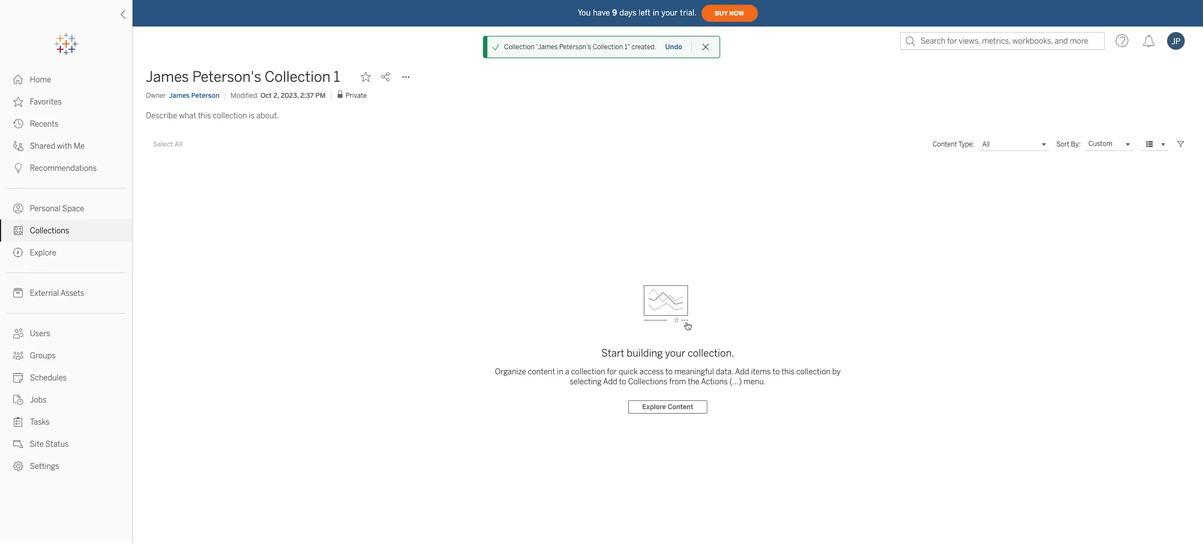 Task type: locate. For each thing, give the bounding box(es) containing it.
in right the 'left'
[[653, 8, 660, 17]]

by text only_f5he34f image left personal
[[13, 204, 23, 213]]

2 by text only_f5he34f image from the top
[[13, 97, 23, 107]]

by:
[[1072, 140, 1082, 148]]

with
[[57, 142, 72, 151]]

1 vertical spatial explore
[[643, 403, 667, 411]]

0 vertical spatial in
[[653, 8, 660, 17]]

explore down collections link
[[30, 248, 56, 258]]

james
[[146, 68, 189, 86], [169, 92, 190, 99]]

in
[[653, 8, 660, 17], [557, 367, 564, 377]]

collections
[[30, 226, 69, 236], [629, 377, 668, 387]]

home link
[[0, 69, 132, 91]]

me
[[74, 142, 85, 151]]

site status
[[30, 440, 69, 449]]

james up owner on the top of the page
[[146, 68, 189, 86]]

1 horizontal spatial peterson's
[[560, 43, 592, 51]]

by text only_f5he34f image inside collections link
[[13, 226, 23, 236]]

external assets link
[[0, 282, 132, 304]]

collection left is
[[213, 111, 247, 121]]

all right the select
[[175, 140, 183, 148]]

by text only_f5he34f image
[[13, 75, 23, 85], [13, 97, 23, 107], [13, 119, 23, 129], [13, 141, 23, 151], [13, 204, 23, 213], [13, 226, 23, 236], [13, 288, 23, 298], [13, 351, 23, 361], [13, 395, 23, 405], [13, 417, 23, 427], [13, 439, 23, 449]]

assets
[[60, 289, 84, 298]]

0 vertical spatial collections
[[30, 226, 69, 236]]

5 by text only_f5he34f image from the top
[[13, 461, 23, 471]]

by text only_f5he34f image for recents
[[13, 119, 23, 129]]

you
[[578, 8, 591, 17]]

menu.
[[744, 377, 766, 387]]

1 by text only_f5he34f image from the top
[[13, 163, 23, 173]]

1 vertical spatial peterson's
[[192, 68, 262, 86]]

4 by text only_f5he34f image from the top
[[13, 373, 23, 383]]

this right items
[[782, 367, 795, 377]]

add down for
[[604, 377, 618, 387]]

by text only_f5he34f image for favorites
[[13, 97, 23, 107]]

by text only_f5he34f image inside site status link
[[13, 439, 23, 449]]

select
[[153, 140, 173, 148]]

is
[[249, 111, 255, 121]]

1 horizontal spatial add
[[736, 367, 750, 377]]

by text only_f5he34f image inside explore link
[[13, 248, 23, 258]]

0 vertical spatial this
[[198, 111, 211, 121]]

content type:
[[933, 140, 975, 148]]

for
[[607, 367, 617, 377]]

in left a
[[557, 367, 564, 377]]

users
[[30, 329, 50, 338]]

by text only_f5he34f image inside settings link
[[13, 461, 23, 471]]

you have 9 days left in your trial.
[[578, 8, 697, 17]]

site status link
[[0, 433, 132, 455]]

to up from
[[666, 367, 673, 377]]

by text only_f5he34f image up explore link
[[13, 226, 23, 236]]

personal
[[30, 204, 60, 213]]

your up 'organize content in a collection for quick access to meaningful data. add items to this collection by selecting add to collections from the actions (...) menu.'
[[666, 347, 686, 359]]

0 horizontal spatial collections
[[30, 226, 69, 236]]

by text only_f5he34f image left recents
[[13, 119, 23, 129]]

0 horizontal spatial peterson's
[[192, 68, 262, 86]]

1 horizontal spatial collection
[[504, 43, 535, 51]]

3 by text only_f5he34f image from the top
[[13, 329, 23, 338]]

by text only_f5he34f image left home at top
[[13, 75, 23, 85]]

content inside button
[[668, 403, 694, 411]]

collection.
[[688, 347, 735, 359]]

2,
[[274, 92, 279, 99]]

tasks
[[30, 418, 50, 427]]

by text only_f5he34f image for explore
[[13, 248, 23, 258]]

1 vertical spatial this
[[782, 367, 795, 377]]

by text only_f5he34f image inside the users link
[[13, 329, 23, 338]]

the
[[688, 377, 700, 387]]

0 horizontal spatial content
[[668, 403, 694, 411]]

by
[[833, 367, 841, 377]]

by text only_f5he34f image inside 'recommendations' 'link'
[[13, 163, 23, 173]]

collections down 'access'
[[629, 377, 668, 387]]

0 vertical spatial explore
[[30, 248, 56, 258]]

content down from
[[668, 403, 694, 411]]

by text only_f5he34f image inside the home link
[[13, 75, 23, 85]]

shared with me
[[30, 142, 85, 151]]

by text only_f5he34f image
[[13, 163, 23, 173], [13, 248, 23, 258], [13, 329, 23, 338], [13, 373, 23, 383], [13, 461, 23, 471]]

1 | from the left
[[224, 92, 226, 99]]

1 vertical spatial collections
[[629, 377, 668, 387]]

shared
[[30, 142, 55, 151]]

| left modified
[[224, 92, 226, 99]]

5 by text only_f5he34f image from the top
[[13, 204, 23, 213]]

by text only_f5he34f image inside favorites link
[[13, 97, 23, 107]]

by text only_f5he34f image inside the tasks 'link'
[[13, 417, 23, 427]]

undo link
[[665, 43, 684, 51]]

this
[[198, 111, 211, 121], [782, 367, 795, 377]]

1 vertical spatial content
[[668, 403, 694, 411]]

collection right success icon
[[504, 43, 535, 51]]

0 vertical spatial james
[[146, 68, 189, 86]]

collection left the by
[[797, 367, 831, 377]]

all
[[175, 140, 183, 148], [983, 140, 991, 148]]

1 horizontal spatial |
[[330, 92, 333, 99]]

this inside 'organize content in a collection for quick access to meaningful data. add items to this collection by selecting add to collections from the actions (...) menu.'
[[782, 367, 795, 377]]

collection
[[213, 111, 247, 121], [571, 367, 606, 377], [797, 367, 831, 377]]

by text only_f5he34f image for groups
[[13, 351, 23, 361]]

all button
[[979, 138, 1050, 151]]

main navigation. press the up and down arrow keys to access links. element
[[0, 69, 132, 477]]

4 by text only_f5he34f image from the top
[[13, 141, 23, 151]]

settings
[[30, 462, 59, 471]]

personal space link
[[0, 197, 132, 220]]

1 horizontal spatial explore
[[643, 403, 667, 411]]

1 horizontal spatial in
[[653, 8, 660, 17]]

by text only_f5he34f image inside shared with me link
[[13, 141, 23, 151]]

10 by text only_f5he34f image from the top
[[13, 417, 23, 427]]

by text only_f5he34f image left tasks
[[13, 417, 23, 427]]

about.
[[256, 111, 279, 121]]

users link
[[0, 322, 132, 345]]

james peterson link
[[169, 90, 220, 100]]

content left type:
[[933, 140, 958, 148]]

james up what
[[169, 92, 190, 99]]

3 by text only_f5he34f image from the top
[[13, 119, 23, 129]]

left
[[639, 8, 651, 17]]

explore inside main navigation. press the up and down arrow keys to access links. element
[[30, 248, 56, 258]]

11 by text only_f5he34f image from the top
[[13, 439, 23, 449]]

0 horizontal spatial |
[[224, 92, 226, 99]]

2:37
[[300, 92, 314, 99]]

1 horizontal spatial this
[[782, 367, 795, 377]]

by text only_f5he34f image for collections
[[13, 226, 23, 236]]

pm
[[316, 92, 326, 99]]

| right the pm
[[330, 92, 333, 99]]

by text only_f5he34f image left 'shared'
[[13, 141, 23, 151]]

collection
[[504, 43, 535, 51], [593, 43, 624, 51], [265, 68, 331, 86]]

explore inside button
[[643, 403, 667, 411]]

6 by text only_f5he34f image from the top
[[13, 226, 23, 236]]

collections inside 'organize content in a collection for quick access to meaningful data. add items to this collection by selecting add to collections from the actions (...) menu.'
[[629, 377, 668, 387]]

collection "james peterson's collection 1" created. alert
[[504, 42, 657, 52]]

0 horizontal spatial in
[[557, 367, 564, 377]]

list view image
[[1145, 139, 1155, 149]]

collection left 1"
[[593, 43, 624, 51]]

collection up selecting
[[571, 367, 606, 377]]

peterson's up owner james peterson | modified oct 2, 2023, 2:37 pm |
[[192, 68, 262, 86]]

collections down personal
[[30, 226, 69, 236]]

buy now button
[[702, 4, 759, 22]]

add up (...)
[[736, 367, 750, 377]]

all inside popup button
[[983, 140, 991, 148]]

add
[[736, 367, 750, 377], [604, 377, 618, 387]]

by text only_f5he34f image for recommendations
[[13, 163, 23, 173]]

external assets
[[30, 289, 84, 298]]

all inside button
[[175, 140, 183, 148]]

what
[[179, 111, 196, 121]]

1 horizontal spatial collections
[[629, 377, 668, 387]]

your left trial.
[[662, 8, 678, 17]]

navigation panel element
[[0, 33, 132, 477]]

0 horizontal spatial add
[[604, 377, 618, 387]]

to right items
[[773, 367, 780, 377]]

1 vertical spatial in
[[557, 367, 564, 377]]

1 by text only_f5he34f image from the top
[[13, 75, 23, 85]]

peterson's
[[560, 43, 592, 51], [192, 68, 262, 86]]

0 vertical spatial add
[[736, 367, 750, 377]]

explore
[[30, 248, 56, 258], [643, 403, 667, 411]]

1 horizontal spatial all
[[983, 140, 991, 148]]

by text only_f5he34f image inside recents link
[[13, 119, 23, 129]]

custom button
[[1085, 138, 1134, 151]]

by text only_f5he34f image left groups at the left
[[13, 351, 23, 361]]

2 all from the left
[[983, 140, 991, 148]]

all right type:
[[983, 140, 991, 148]]

1 horizontal spatial content
[[933, 140, 958, 148]]

7 by text only_f5he34f image from the top
[[13, 288, 23, 298]]

by text only_f5he34f image left jobs
[[13, 395, 23, 405]]

2 by text only_f5he34f image from the top
[[13, 248, 23, 258]]

9 by text only_f5he34f image from the top
[[13, 395, 23, 405]]

collection up the 2023,
[[265, 68, 331, 86]]

by text only_f5he34f image left favorites
[[13, 97, 23, 107]]

by text only_f5he34f image left site
[[13, 439, 23, 449]]

0 vertical spatial peterson's
[[560, 43, 592, 51]]

this right what
[[198, 111, 211, 121]]

favorites link
[[0, 91, 132, 113]]

by text only_f5he34f image left external
[[13, 288, 23, 298]]

by text only_f5he34f image inside jobs "link"
[[13, 395, 23, 405]]

by text only_f5he34f image for settings
[[13, 461, 23, 471]]

by text only_f5he34f image inside personal space link
[[13, 204, 23, 213]]

0 vertical spatial content
[[933, 140, 958, 148]]

peterson's right the "james
[[560, 43, 592, 51]]

by text only_f5he34f image inside external assets link
[[13, 288, 23, 298]]

by text only_f5he34f image for external assets
[[13, 288, 23, 298]]

0 horizontal spatial collection
[[213, 111, 247, 121]]

8 by text only_f5he34f image from the top
[[13, 351, 23, 361]]

by text only_f5he34f image inside groups link
[[13, 351, 23, 361]]

by text only_f5he34f image for tasks
[[13, 417, 23, 427]]

settings link
[[0, 455, 132, 477]]

0 horizontal spatial all
[[175, 140, 183, 148]]

1 horizontal spatial to
[[666, 367, 673, 377]]

buy now
[[715, 10, 745, 17]]

private
[[346, 92, 367, 100]]

groups link
[[0, 345, 132, 367]]

to down quick
[[620, 377, 627, 387]]

0 horizontal spatial explore
[[30, 248, 56, 258]]

organize
[[495, 367, 527, 377]]

jobs
[[30, 395, 47, 405]]

1 all from the left
[[175, 140, 183, 148]]

explore for explore content
[[643, 403, 667, 411]]

explore down 'organize content in a collection for quick access to meaningful data. add items to this collection by selecting add to collections from the actions (...) menu.'
[[643, 403, 667, 411]]

0 horizontal spatial collection
[[265, 68, 331, 86]]

by text only_f5he34f image for shared with me
[[13, 141, 23, 151]]

organize content in a collection for quick access to meaningful data. add items to this collection by selecting add to collections from the actions (...) menu.
[[495, 367, 841, 387]]

by text only_f5he34f image inside 'schedules' "link"
[[13, 373, 23, 383]]

content
[[933, 140, 958, 148], [668, 403, 694, 411]]

site
[[30, 440, 44, 449]]



Task type: describe. For each thing, give the bounding box(es) containing it.
describe what this collection is about.
[[146, 111, 279, 121]]

2023,
[[281, 92, 299, 99]]

selecting
[[570, 377, 602, 387]]

type:
[[959, 140, 975, 148]]

peterson's inside alert
[[560, 43, 592, 51]]

1"
[[625, 43, 631, 51]]

0 horizontal spatial this
[[198, 111, 211, 121]]

personal space
[[30, 204, 84, 213]]

Search for views, metrics, workbooks, and more text field
[[901, 32, 1106, 50]]

9
[[613, 8, 618, 17]]

(...)
[[730, 377, 742, 387]]

items
[[752, 367, 771, 377]]

in inside 'organize content in a collection for quick access to meaningful data. add items to this collection by selecting add to collections from the actions (...) menu.'
[[557, 367, 564, 377]]

created.
[[632, 43, 657, 51]]

days
[[620, 8, 637, 17]]

start
[[602, 347, 625, 359]]

describe
[[146, 111, 177, 121]]

owner james peterson | modified oct 2, 2023, 2:37 pm |
[[146, 92, 333, 99]]

buy
[[715, 10, 728, 17]]

sort
[[1057, 140, 1070, 148]]

jobs link
[[0, 389, 132, 411]]

james peterson's collection 1
[[146, 68, 340, 86]]

explore content
[[643, 403, 694, 411]]

start building your collection.
[[602, 347, 735, 359]]

by text only_f5he34f image for schedules
[[13, 373, 23, 383]]

trial.
[[681, 8, 697, 17]]

sort by:
[[1057, 140, 1082, 148]]

success image
[[492, 43, 500, 51]]

have
[[593, 8, 610, 17]]

recommendations
[[30, 164, 97, 173]]

select all button
[[146, 138, 190, 151]]

space
[[62, 204, 84, 213]]

collections inside main navigation. press the up and down arrow keys to access links. element
[[30, 226, 69, 236]]

schedules
[[30, 373, 67, 383]]

recents
[[30, 119, 59, 129]]

by text only_f5he34f image for personal space
[[13, 204, 23, 213]]

2 | from the left
[[330, 92, 333, 99]]

by text only_f5he34f image for home
[[13, 75, 23, 85]]

1 vertical spatial add
[[604, 377, 618, 387]]

custom
[[1089, 140, 1113, 148]]

1 vertical spatial james
[[169, 92, 190, 99]]

by text only_f5he34f image for site status
[[13, 439, 23, 449]]

explore content button
[[629, 400, 708, 414]]

0 horizontal spatial to
[[620, 377, 627, 387]]

2 horizontal spatial to
[[773, 367, 780, 377]]

oct
[[261, 92, 272, 99]]

1
[[334, 68, 340, 86]]

modified
[[231, 92, 257, 99]]

2 horizontal spatial collection
[[797, 367, 831, 377]]

peterson
[[191, 92, 220, 99]]

external
[[30, 289, 59, 298]]

data.
[[716, 367, 734, 377]]

home
[[30, 75, 51, 85]]

tasks link
[[0, 411, 132, 433]]

select all
[[153, 140, 183, 148]]

now
[[730, 10, 745, 17]]

favorites
[[30, 97, 62, 107]]

0 vertical spatial your
[[662, 8, 678, 17]]

"james
[[536, 43, 558, 51]]

1 vertical spatial your
[[666, 347, 686, 359]]

collections link
[[0, 220, 132, 242]]

access
[[640, 367, 664, 377]]

undo
[[666, 43, 683, 51]]

explore for explore
[[30, 248, 56, 258]]

from
[[670, 377, 687, 387]]

content
[[528, 367, 556, 377]]

explore link
[[0, 242, 132, 264]]

groups
[[30, 351, 56, 361]]

status
[[45, 440, 69, 449]]

by text only_f5he34f image for users
[[13, 329, 23, 338]]

recommendations link
[[0, 157, 132, 179]]

meaningful
[[675, 367, 715, 377]]

schedules link
[[0, 367, 132, 389]]

shared with me link
[[0, 135, 132, 157]]

by text only_f5he34f image for jobs
[[13, 395, 23, 405]]

building
[[627, 347, 663, 359]]

quick
[[619, 367, 638, 377]]

2 horizontal spatial collection
[[593, 43, 624, 51]]

collection "james peterson's collection 1" created.
[[504, 43, 657, 51]]

recents link
[[0, 113, 132, 135]]

1 horizontal spatial collection
[[571, 367, 606, 377]]

a
[[565, 367, 570, 377]]

owner
[[146, 92, 166, 99]]



Task type: vqa. For each thing, say whether or not it's contained in the screenshot.
the right Add
yes



